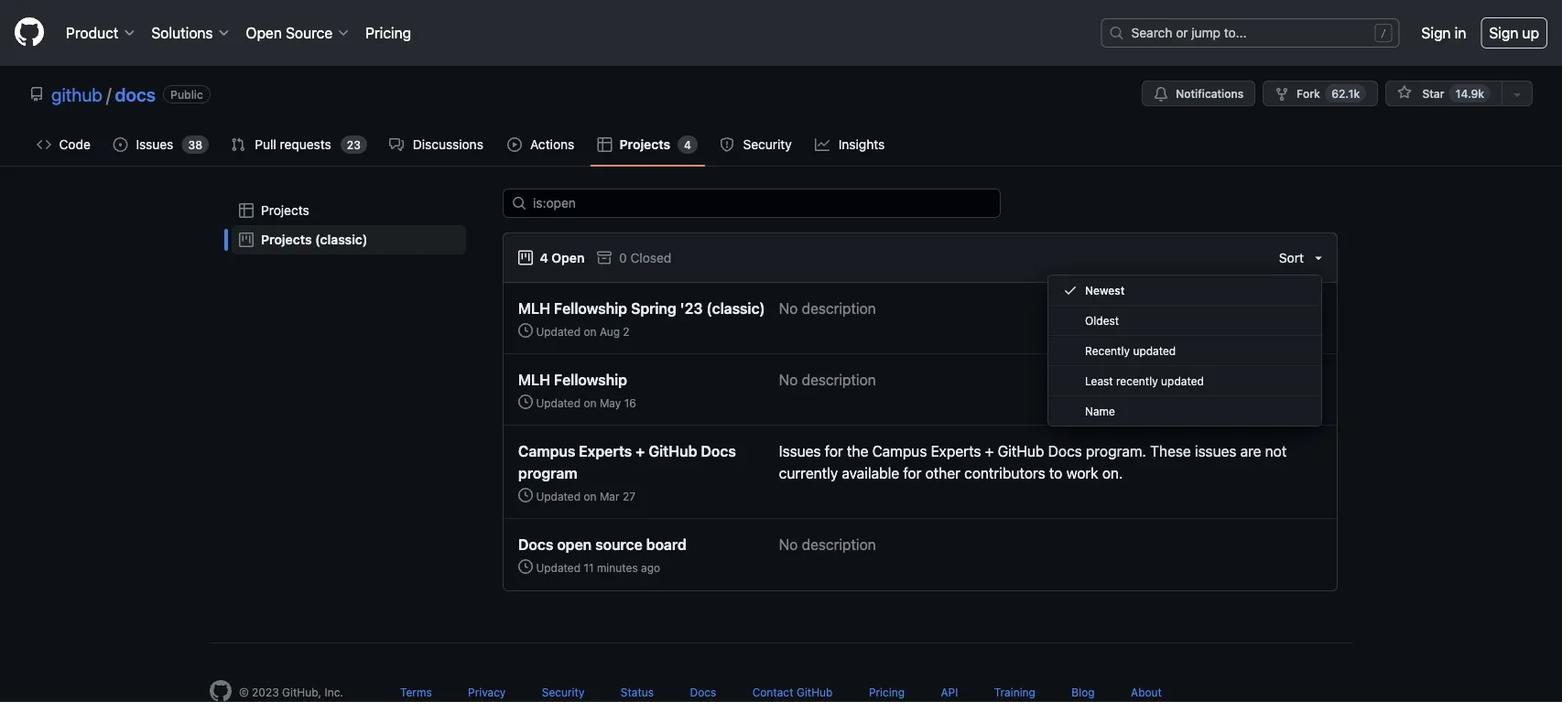 Task type: describe. For each thing, give the bounding box(es) containing it.
archive image
[[597, 250, 612, 265]]

updated for campus experts + github docs program
[[536, 490, 581, 503]]

contact github
[[752, 686, 833, 699]]

0 vertical spatial updated
[[1133, 344, 1176, 357]]

0 horizontal spatial homepage image
[[15, 17, 44, 46]]

not
[[1265, 443, 1287, 460]]

mlh fellowship spring '23 (classic) link
[[518, 300, 765, 317]]

Search projects text field
[[503, 189, 1001, 218]]

clock image for mlh fellowship spring '23 (classic)
[[518, 323, 533, 338]]

work
[[1066, 465, 1098, 482]]

api
[[941, 686, 958, 699]]

notifications
[[1176, 87, 1243, 100]]

graph image
[[815, 137, 830, 152]]

11
[[584, 561, 594, 574]]

list containing projects
[[224, 189, 473, 262]]

recently
[[1085, 344, 1130, 357]]

recently
[[1116, 374, 1158, 387]]

git pull request image
[[231, 137, 245, 152]]

program
[[518, 465, 577, 482]]

pricing for left pricing link
[[365, 24, 411, 42]]

recently updated link
[[1048, 336, 1321, 366]]

least recently updated link
[[1048, 366, 1321, 396]]

pricing for the bottommost pricing link
[[869, 686, 905, 699]]

newest
[[1085, 284, 1125, 297]]

search
[[1131, 25, 1172, 40]]

status
[[621, 686, 654, 699]]

projects (classic)
[[261, 232, 368, 247]]

currently
[[779, 465, 838, 482]]

oldest link
[[1048, 306, 1321, 336]]

sort button
[[1279, 248, 1326, 267]]

mlh for mlh fellowship
[[518, 371, 550, 389]]

© 2023 github, inc.
[[239, 686, 343, 699]]

name link
[[1048, 396, 1321, 427]]

0 horizontal spatial for
[[825, 443, 843, 460]]

1 vertical spatial for
[[903, 465, 921, 482]]

0 horizontal spatial security link
[[542, 686, 585, 699]]

sort
[[1279, 250, 1304, 265]]

notifications link
[[1142, 81, 1255, 106]]

16
[[624, 396, 636, 409]]

4 for 4
[[684, 138, 691, 151]]

discussions
[[413, 137, 483, 152]]

about
[[1131, 686, 1162, 699]]

recently updated
[[1085, 344, 1176, 357]]

mlh fellowship link
[[518, 371, 627, 389]]

issue opened image
[[113, 137, 128, 152]]

actions link
[[500, 131, 583, 158]]

projects (classic) link
[[232, 225, 466, 255]]

1 vertical spatial (classic)
[[706, 300, 765, 317]]

star
[[1422, 87, 1444, 100]]

on.
[[1102, 465, 1123, 482]]

aug
[[600, 325, 620, 338]]

actions
[[530, 137, 574, 152]]

2023
[[252, 686, 279, 699]]

sign for sign in
[[1421, 24, 1451, 42]]

mlh fellowship
[[518, 371, 627, 389]]

1 horizontal spatial security
[[743, 137, 792, 152]]

github inside issues for the campus experts + github docs program. these issues are not currently available for other contributors to work on.
[[998, 443, 1044, 460]]

updated for mlh fellowship spring '23 (classic)
[[536, 325, 581, 338]]

updated on aug 2
[[533, 325, 630, 338]]

38
[[188, 138, 202, 151]]

1 horizontal spatial github
[[796, 686, 833, 699]]

4 open link
[[518, 248, 585, 267]]

requests
[[280, 137, 331, 152]]

these
[[1150, 443, 1191, 460]]

no for mlh fellowship spring '23 (classic)
[[779, 300, 798, 317]]

minutes
[[597, 561, 638, 574]]

issues
[[1195, 443, 1237, 460]]

campus experts + github docs program link
[[518, 443, 736, 482]]

23
[[347, 138, 361, 151]]

docs open source board
[[518, 536, 687, 553]]

updated for docs open source board
[[536, 561, 581, 574]]

project image
[[239, 233, 254, 247]]

0 horizontal spatial pricing link
[[358, 15, 419, 51]]

ago
[[641, 561, 660, 574]]

open
[[557, 536, 592, 553]]

about link
[[1131, 686, 1162, 699]]

docs inside campus experts + github docs program
[[701, 443, 736, 460]]

github
[[51, 83, 102, 105]]

search or jump to...
[[1131, 25, 1247, 40]]

docs
[[115, 83, 156, 105]]

comment discussion image
[[389, 137, 404, 152]]

name
[[1085, 405, 1115, 418]]

github,
[[282, 686, 321, 699]]

sign up link
[[1481, 17, 1547, 49]]

github link
[[51, 83, 102, 105]]

closed
[[630, 250, 671, 265]]

discussions link
[[382, 131, 492, 158]]

status link
[[621, 686, 654, 699]]

blog link
[[1072, 686, 1095, 699]]

campus inside issues for the campus experts + github docs program. these issues are not currently available for other contributors to work on.
[[872, 443, 927, 460]]

inc.
[[325, 686, 343, 699]]

fork 62.1k
[[1297, 87, 1360, 100]]

contact github link
[[752, 686, 833, 699]]

experts inside issues for the campus experts + github docs program. these issues are not currently available for other contributors to work on.
[[931, 443, 981, 460]]

Projects search field
[[503, 189, 1338, 218]]

2 description from the top
[[802, 371, 876, 389]]

©
[[239, 686, 249, 699]]

github inside campus experts + github docs program
[[649, 443, 697, 460]]

docs link
[[115, 83, 156, 105]]

to
[[1049, 465, 1062, 482]]

repo image
[[29, 87, 44, 102]]

oldest
[[1085, 314, 1119, 327]]

bell image
[[1154, 87, 1169, 102]]

'23
[[680, 300, 703, 317]]

github / docs
[[51, 83, 156, 105]]

search image
[[1109, 26, 1124, 40]]

sign in link
[[1421, 22, 1466, 44]]

(classic) inside list
[[315, 232, 368, 247]]

code link
[[29, 131, 98, 158]]

no description for board
[[779, 536, 876, 553]]

no for docs open source board
[[779, 536, 798, 553]]

14906 users starred this repository element
[[1449, 84, 1491, 103]]

no for mlh fellowship
[[779, 371, 798, 389]]

docs inside issues for the campus experts + github docs program. these issues are not currently available for other contributors to work on.
[[1048, 443, 1082, 460]]

privacy link
[[468, 686, 506, 699]]

0 closed link
[[597, 248, 671, 267]]

docs open source board link
[[518, 536, 687, 553]]

code image
[[37, 137, 51, 152]]



Task type: vqa. For each thing, say whether or not it's contained in the screenshot.
command palette image
no



Task type: locate. For each thing, give the bounding box(es) containing it.
0 vertical spatial security
[[743, 137, 792, 152]]

4 left the shield image in the left top of the page
[[684, 138, 691, 151]]

campus up available
[[872, 443, 927, 460]]

fellowship up updated on aug 2
[[554, 300, 627, 317]]

1 vertical spatial pricing
[[869, 686, 905, 699]]

+ inside issues for the campus experts + github docs program. these issues are not currently available for other contributors to work on.
[[985, 443, 994, 460]]

0 vertical spatial pricing
[[365, 24, 411, 42]]

updated on may 16
[[533, 396, 636, 409]]

/
[[106, 83, 111, 105]]

security left the 'status' at the left of page
[[542, 686, 585, 699]]

insights link
[[808, 131, 894, 158]]

list
[[224, 189, 473, 262]]

0 horizontal spatial sign
[[1421, 24, 1451, 42]]

0 vertical spatial no description
[[779, 300, 876, 317]]

up
[[1522, 24, 1539, 42]]

1 on from the top
[[584, 325, 597, 338]]

1 vertical spatial fellowship
[[554, 371, 627, 389]]

shield image
[[720, 137, 734, 152]]

terms link
[[400, 686, 432, 699]]

sign in
[[1421, 24, 1466, 42]]

1 vertical spatial table image
[[239, 203, 254, 218]]

projects right project icon
[[261, 232, 312, 247]]

on left may
[[584, 396, 597, 409]]

1 horizontal spatial pricing
[[869, 686, 905, 699]]

0 horizontal spatial (classic)
[[315, 232, 368, 247]]

privacy
[[468, 686, 506, 699]]

star 14.9k
[[1419, 87, 1484, 100]]

contributors
[[964, 465, 1045, 482]]

for
[[825, 443, 843, 460], [903, 465, 921, 482]]

issues for the campus experts + github docs program. these issues are not currently available for other contributors to work on.
[[779, 443, 1287, 482]]

4 updated from the top
[[536, 561, 581, 574]]

1 experts from the left
[[579, 443, 632, 460]]

search image
[[512, 196, 526, 211]]

sign up
[[1489, 24, 1539, 42]]

program.
[[1086, 443, 1146, 460]]

14.9k
[[1456, 87, 1484, 100]]

+ down 16 on the left bottom
[[636, 443, 645, 460]]

27
[[623, 490, 635, 503]]

for left the
[[825, 443, 843, 460]]

updated up least recently updated
[[1133, 344, 1176, 357]]

4
[[684, 138, 691, 151], [540, 250, 548, 265]]

0 horizontal spatial table image
[[239, 203, 254, 218]]

projects left the shield image in the left top of the page
[[619, 137, 670, 152]]

4 open
[[537, 250, 585, 265]]

0 horizontal spatial 4
[[540, 250, 548, 265]]

security link left the 'status' at the left of page
[[542, 686, 585, 699]]

0 vertical spatial mlh
[[518, 300, 550, 317]]

+
[[636, 443, 645, 460], [985, 443, 994, 460]]

0
[[619, 250, 627, 265]]

1 vertical spatial 4
[[540, 250, 548, 265]]

1 vertical spatial clock image
[[518, 559, 533, 574]]

2 clock image from the top
[[518, 395, 533, 409]]

least recently updated
[[1085, 374, 1204, 387]]

experts
[[579, 443, 632, 460], [931, 443, 981, 460]]

1 mlh from the top
[[518, 300, 550, 317]]

docs
[[701, 443, 736, 460], [1048, 443, 1082, 460], [518, 536, 553, 553], [690, 686, 716, 699]]

0 vertical spatial no
[[779, 300, 798, 317]]

2 vertical spatial no description
[[779, 536, 876, 553]]

updated down mlh fellowship link
[[536, 396, 581, 409]]

updated down program
[[536, 490, 581, 503]]

2 updated from the top
[[536, 396, 581, 409]]

mlh fellowship spring '23 (classic)
[[518, 300, 765, 317]]

campus up program
[[518, 443, 575, 460]]

1 description from the top
[[802, 300, 876, 317]]

1 horizontal spatial issues
[[779, 443, 821, 460]]

you must be signed in to add this repository to a list image
[[1510, 87, 1524, 102]]

search or jump to... button
[[1102, 19, 1399, 47]]

pull requests
[[255, 137, 331, 152]]

0 vertical spatial description
[[802, 300, 876, 317]]

updated down open
[[536, 561, 581, 574]]

+ up the contributors
[[985, 443, 994, 460]]

0 vertical spatial security link
[[712, 131, 800, 158]]

2 campus from the left
[[872, 443, 927, 460]]

description for '23
[[802, 300, 876, 317]]

0 vertical spatial clock image
[[518, 323, 533, 338]]

issues inside issues for the campus experts + github docs program. these issues are not currently available for other contributors to work on.
[[779, 443, 821, 460]]

experts up other
[[931, 443, 981, 460]]

projects link
[[232, 196, 466, 225]]

3 updated from the top
[[536, 490, 581, 503]]

table image
[[597, 137, 612, 152], [239, 203, 254, 218]]

code
[[59, 137, 90, 152]]

2 no from the top
[[779, 371, 798, 389]]

0 vertical spatial fellowship
[[554, 300, 627, 317]]

table image right actions
[[597, 137, 612, 152]]

2 experts from the left
[[931, 443, 981, 460]]

1 vertical spatial on
[[584, 396, 597, 409]]

1 horizontal spatial table image
[[597, 137, 612, 152]]

on
[[584, 325, 597, 338], [584, 396, 597, 409], [584, 490, 597, 503]]

table image up project icon
[[239, 203, 254, 218]]

0 vertical spatial clock image
[[518, 488, 533, 503]]

fellowship for mlh fellowship spring '23 (classic)
[[554, 300, 627, 317]]

1 horizontal spatial experts
[[931, 443, 981, 460]]

1 no from the top
[[779, 300, 798, 317]]

1 sign from the left
[[1421, 24, 1451, 42]]

0 horizontal spatial campus
[[518, 443, 575, 460]]

security link
[[712, 131, 800, 158], [542, 686, 585, 699]]

on for +
[[584, 490, 597, 503]]

1 vertical spatial projects
[[261, 203, 309, 218]]

play image
[[507, 137, 522, 152]]

project image
[[518, 250, 533, 265]]

campus
[[518, 443, 575, 460], [872, 443, 927, 460]]

api link
[[941, 686, 958, 699]]

issues for issues for the campus experts + github docs program. these issues are not currently available for other contributors to work on.
[[779, 443, 821, 460]]

description for board
[[802, 536, 876, 553]]

repo forked image
[[1275, 87, 1289, 102]]

for left other
[[903, 465, 921, 482]]

clock image
[[518, 488, 533, 503], [518, 559, 533, 574]]

0 horizontal spatial experts
[[579, 443, 632, 460]]

0 vertical spatial pricing link
[[358, 15, 419, 51]]

1 vertical spatial description
[[802, 371, 876, 389]]

(classic) down the "projects" link
[[315, 232, 368, 247]]

1 updated from the top
[[536, 325, 581, 338]]

clock image down program
[[518, 488, 533, 503]]

2
[[623, 325, 630, 338]]

0 vertical spatial 4
[[684, 138, 691, 151]]

1 clock image from the top
[[518, 488, 533, 503]]

1 horizontal spatial security link
[[712, 131, 800, 158]]

in
[[1455, 24, 1466, 42]]

1 vertical spatial security link
[[542, 686, 585, 699]]

available
[[842, 465, 899, 482]]

(classic) right '23 at the top left
[[706, 300, 765, 317]]

triangle down image
[[1311, 250, 1326, 265]]

open
[[552, 250, 585, 265]]

updated 11 minutes ago
[[533, 561, 660, 574]]

2 no description from the top
[[779, 371, 876, 389]]

4 for 4 open
[[540, 250, 548, 265]]

updated
[[536, 325, 581, 338], [536, 396, 581, 409], [536, 490, 581, 503], [536, 561, 581, 574]]

4 inside "link"
[[540, 250, 548, 265]]

on for spring
[[584, 325, 597, 338]]

3 on from the top
[[584, 490, 597, 503]]

mlh up "updated on may 16"
[[518, 371, 550, 389]]

campus inside campus experts + github docs program
[[518, 443, 575, 460]]

security
[[743, 137, 792, 152], [542, 686, 585, 699]]

security link up the search projects text field
[[712, 131, 800, 158]]

issues for issues
[[136, 137, 173, 152]]

0 horizontal spatial pricing
[[365, 24, 411, 42]]

0 vertical spatial (classic)
[[315, 232, 368, 247]]

mlh down project image
[[518, 300, 550, 317]]

no description for '23
[[779, 300, 876, 317]]

sign for sign up
[[1489, 24, 1518, 42]]

campus experts + github docs program
[[518, 443, 736, 482]]

1 vertical spatial no description
[[779, 371, 876, 389]]

issues up currently
[[779, 443, 821, 460]]

1 no description from the top
[[779, 300, 876, 317]]

3 no description from the top
[[779, 536, 876, 553]]

security right the shield image in the left top of the page
[[743, 137, 792, 152]]

sign inside 'link'
[[1489, 24, 1518, 42]]

1 fellowship from the top
[[554, 300, 627, 317]]

clock image for mlh fellowship
[[518, 395, 533, 409]]

may
[[600, 396, 621, 409]]

experts inside campus experts + github docs program
[[579, 443, 632, 460]]

board
[[646, 536, 687, 553]]

clock image down mlh fellowship link
[[518, 395, 533, 409]]

clock image up mlh fellowship
[[518, 323, 533, 338]]

pricing
[[365, 24, 411, 42], [869, 686, 905, 699]]

homepage image left ©
[[210, 680, 232, 702]]

pricing link
[[358, 15, 419, 51], [869, 686, 905, 699]]

1 horizontal spatial +
[[985, 443, 994, 460]]

least
[[1085, 374, 1113, 387]]

pull
[[255, 137, 276, 152]]

updated up mlh fellowship link
[[536, 325, 581, 338]]

2 sign from the left
[[1489, 24, 1518, 42]]

star image
[[1397, 85, 1412, 100]]

homepage image
[[15, 17, 44, 46], [210, 680, 232, 702]]

0 horizontal spatial issues
[[136, 137, 173, 152]]

1 horizontal spatial homepage image
[[210, 680, 232, 702]]

1 horizontal spatial 4
[[684, 138, 691, 151]]

1 vertical spatial no
[[779, 371, 798, 389]]

updated for mlh fellowship
[[536, 396, 581, 409]]

public
[[170, 88, 203, 101]]

0 vertical spatial for
[[825, 443, 843, 460]]

1 horizontal spatial for
[[903, 465, 921, 482]]

0 vertical spatial homepage image
[[15, 17, 44, 46]]

issues right issue opened icon
[[136, 137, 173, 152]]

0 vertical spatial projects
[[619, 137, 670, 152]]

sign left the "up"
[[1489, 24, 1518, 42]]

clock image left 11
[[518, 559, 533, 574]]

4 right project image
[[540, 250, 548, 265]]

0 closed
[[615, 250, 671, 265]]

newest link
[[1048, 276, 1321, 306]]

training link
[[994, 686, 1035, 699]]

sign
[[1421, 24, 1451, 42], [1489, 24, 1518, 42]]

1 horizontal spatial pricing link
[[869, 686, 905, 699]]

clock image for campus experts + github docs program
[[518, 488, 533, 503]]

1 vertical spatial issues
[[779, 443, 821, 460]]

on left aug
[[584, 325, 597, 338]]

sign left in
[[1421, 24, 1451, 42]]

fellowship up "updated on may 16"
[[554, 371, 627, 389]]

to...
[[1224, 25, 1247, 40]]

1 horizontal spatial campus
[[872, 443, 927, 460]]

2 vertical spatial no
[[779, 536, 798, 553]]

2 horizontal spatial github
[[998, 443, 1044, 460]]

62.1k
[[1331, 87, 1360, 100]]

fellowship for mlh fellowship
[[554, 371, 627, 389]]

0 vertical spatial table image
[[597, 137, 612, 152]]

1 clock image from the top
[[518, 323, 533, 338]]

1 horizontal spatial sign
[[1489, 24, 1518, 42]]

blog
[[1072, 686, 1095, 699]]

1 vertical spatial mlh
[[518, 371, 550, 389]]

2 fellowship from the top
[[554, 371, 627, 389]]

3 description from the top
[[802, 536, 876, 553]]

clock image
[[518, 323, 533, 338], [518, 395, 533, 409]]

homepage image up repo image
[[15, 17, 44, 46]]

1 vertical spatial security
[[542, 686, 585, 699]]

2 vertical spatial projects
[[261, 232, 312, 247]]

+ inside campus experts + github docs program
[[636, 443, 645, 460]]

0 vertical spatial on
[[584, 325, 597, 338]]

1 vertical spatial homepage image
[[210, 680, 232, 702]]

2 on from the top
[[584, 396, 597, 409]]

projects
[[619, 137, 670, 152], [261, 203, 309, 218], [261, 232, 312, 247]]

2 mlh from the top
[[518, 371, 550, 389]]

other
[[925, 465, 960, 482]]

check image
[[1063, 283, 1078, 298]]

0 vertical spatial issues
[[136, 137, 173, 152]]

source
[[595, 536, 642, 553]]

0 horizontal spatial +
[[636, 443, 645, 460]]

docs link
[[690, 686, 716, 699]]

1 campus from the left
[[518, 443, 575, 460]]

0 horizontal spatial security
[[542, 686, 585, 699]]

updated down 'recently updated' link
[[1161, 374, 1204, 387]]

mar
[[600, 490, 619, 503]]

table image inside the "projects" link
[[239, 203, 254, 218]]

or
[[1176, 25, 1188, 40]]

2 vertical spatial on
[[584, 490, 597, 503]]

projects up projects (classic)
[[261, 203, 309, 218]]

1 vertical spatial updated
[[1161, 374, 1204, 387]]

3 no from the top
[[779, 536, 798, 553]]

2 + from the left
[[985, 443, 994, 460]]

2 vertical spatial description
[[802, 536, 876, 553]]

2 clock image from the top
[[518, 559, 533, 574]]

jump
[[1192, 25, 1221, 40]]

1 horizontal spatial (classic)
[[706, 300, 765, 317]]

insights
[[839, 137, 885, 152]]

on left mar
[[584, 490, 597, 503]]

mlh
[[518, 300, 550, 317], [518, 371, 550, 389]]

1 vertical spatial pricing link
[[869, 686, 905, 699]]

the
[[847, 443, 868, 460]]

1 vertical spatial clock image
[[518, 395, 533, 409]]

are
[[1240, 443, 1261, 460]]

mlh for mlh fellowship spring '23 (classic)
[[518, 300, 550, 317]]

no
[[779, 300, 798, 317], [779, 371, 798, 389], [779, 536, 798, 553]]

terms
[[400, 686, 432, 699]]

1 + from the left
[[636, 443, 645, 460]]

experts up mar
[[579, 443, 632, 460]]

clock image for docs open source board
[[518, 559, 533, 574]]

0 horizontal spatial github
[[649, 443, 697, 460]]



